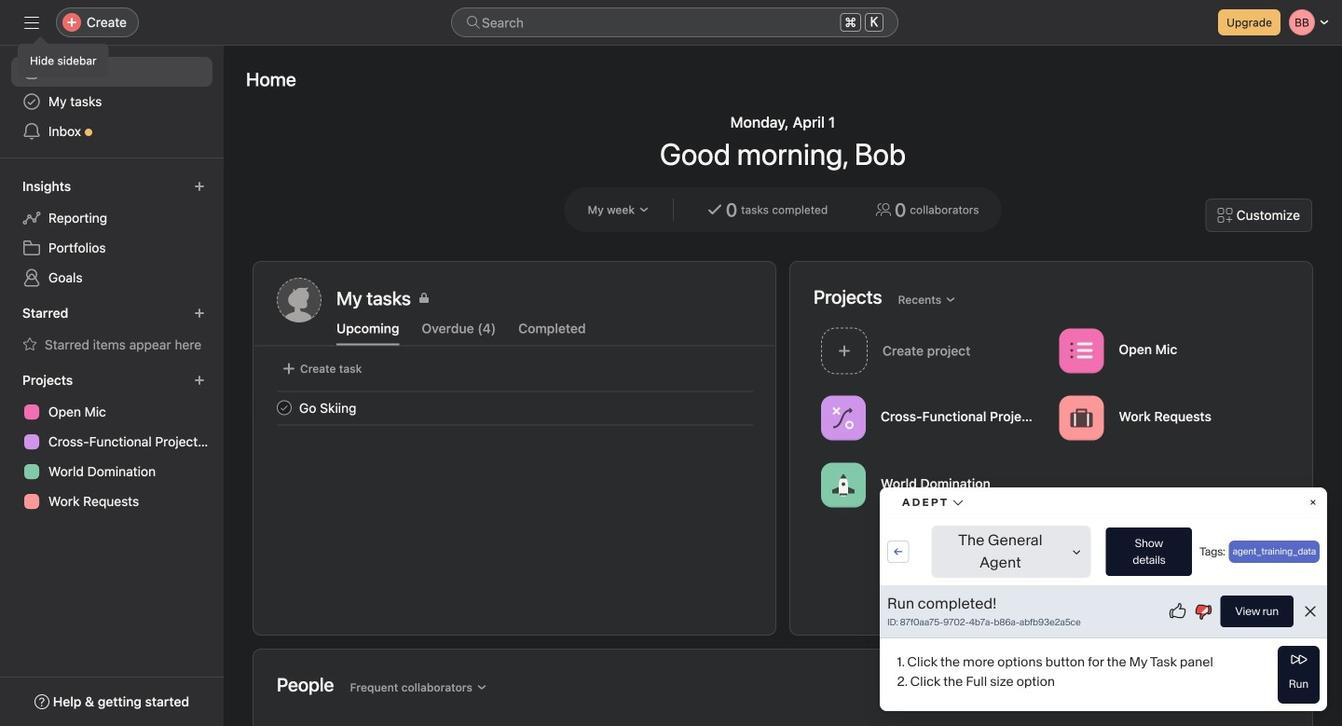 Task type: vqa. For each thing, say whether or not it's contained in the screenshot.
Add to starred icon
no



Task type: describe. For each thing, give the bounding box(es) containing it.
add profile photo image
[[277, 278, 322, 323]]

Mark complete checkbox
[[273, 397, 295, 419]]

starred element
[[0, 296, 224, 364]]

insights element
[[0, 170, 224, 296]]

briefcase image
[[1070, 407, 1093, 429]]

list image
[[1070, 340, 1093, 362]]

rocket image
[[832, 474, 855, 496]]

Search tasks, projects, and more text field
[[451, 7, 899, 37]]

projects element
[[0, 364, 224, 520]]

add items to starred image
[[194, 308, 205, 319]]



Task type: locate. For each thing, give the bounding box(es) containing it.
0 vertical spatial list item
[[814, 323, 1052, 379]]

tooltip
[[19, 39, 108, 76]]

mark complete image
[[273, 397, 295, 419]]

0 horizontal spatial list item
[[254, 391, 775, 425]]

1 vertical spatial list item
[[254, 391, 775, 425]]

new project or portfolio image
[[194, 375, 205, 386]]

global element
[[0, 46, 224, 158]]

list item
[[814, 323, 1052, 379], [254, 391, 775, 425]]

new insights image
[[194, 181, 205, 192]]

hide sidebar image
[[24, 15, 39, 30]]

line_and_symbols image
[[832, 407, 855, 429]]

None field
[[451, 7, 899, 37]]

1 horizontal spatial list item
[[814, 323, 1052, 379]]



